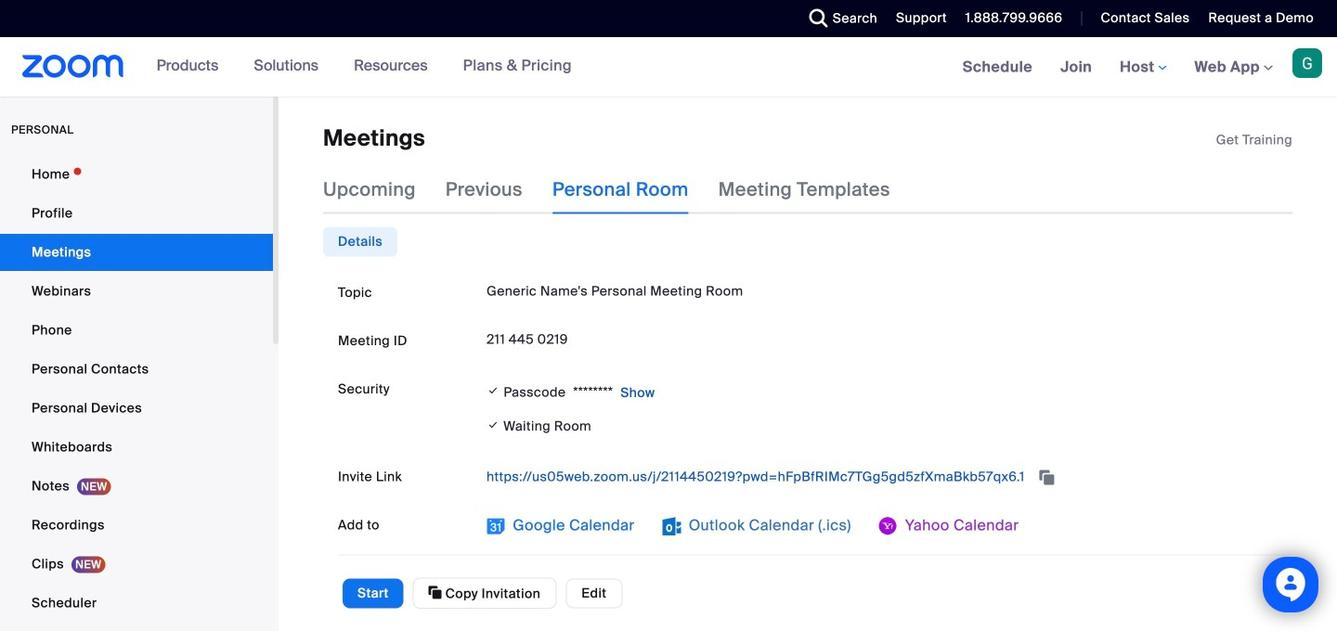 Task type: locate. For each thing, give the bounding box(es) containing it.
1 vertical spatial checked image
[[487, 416, 500, 435]]

0 vertical spatial checked image
[[487, 382, 500, 401]]

tab list
[[323, 227, 398, 257]]

application
[[1217, 131, 1293, 150], [487, 463, 1279, 492]]

add to yahoo calendar image
[[880, 517, 898, 536]]

1 checked image from the top
[[487, 382, 500, 401]]

1 vertical spatial application
[[487, 463, 1279, 492]]

add to outlook calendar (.ics) image
[[663, 517, 682, 536]]

2 checked image from the top
[[487, 416, 500, 435]]

banner
[[0, 37, 1338, 98]]

copy image
[[429, 585, 442, 602]]

checked image
[[487, 382, 500, 401], [487, 416, 500, 435]]

tab
[[323, 227, 398, 257]]

add to google calendar image
[[487, 517, 505, 536]]

tabs of meeting tab list
[[323, 166, 921, 214]]



Task type: vqa. For each thing, say whether or not it's contained in the screenshot.
"Increase Indent" image
no



Task type: describe. For each thing, give the bounding box(es) containing it.
meetings navigation
[[949, 37, 1338, 98]]

0 vertical spatial application
[[1217, 131, 1293, 150]]

profile picture image
[[1293, 48, 1323, 78]]

personal menu menu
[[0, 156, 273, 632]]

zoom logo image
[[22, 55, 124, 78]]

product information navigation
[[143, 37, 586, 97]]



